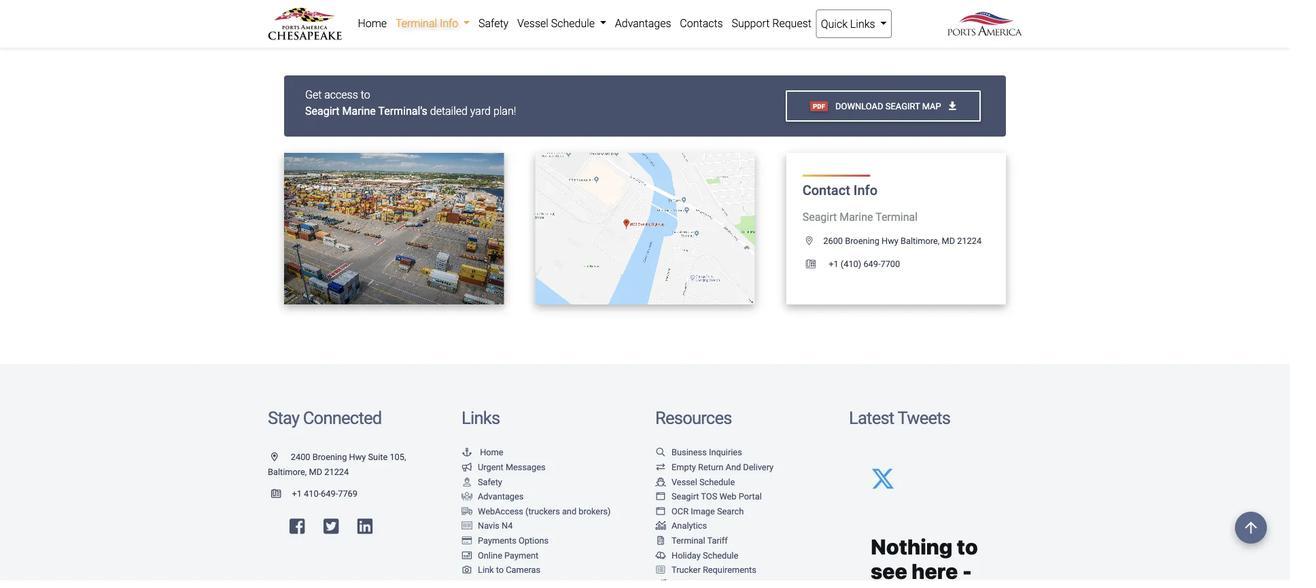 Task type: locate. For each thing, give the bounding box(es) containing it.
1 horizontal spatial advantages
[[615, 17, 671, 30]]

urgent messages link
[[462, 463, 546, 473]]

webaccess
[[478, 507, 523, 517]]

tab list
[[273, 0, 1023, 38]]

0 horizontal spatial md
[[309, 467, 322, 477]]

home right facility info
[[358, 17, 387, 30]]

seagirt tos web portal link
[[655, 492, 762, 502]]

stay connected
[[268, 408, 382, 429]]

1 vertical spatial marine
[[840, 211, 873, 224]]

0 vertical spatial vessel schedule
[[517, 17, 598, 30]]

search plus image
[[421, 224, 434, 234]]

facility details
[[380, 11, 449, 24]]

hwy inside "contact info" 'tab panel'
[[882, 236, 899, 246]]

camera image
[[462, 566, 473, 575]]

1 horizontal spatial vessel
[[672, 477, 697, 487]]

0 vertical spatial advantages link
[[611, 10, 676, 37]]

649- inside "contact info" 'tab panel'
[[864, 259, 881, 269]]

1 vertical spatial broening
[[313, 453, 347, 463]]

1 vertical spatial links
[[462, 408, 500, 429]]

info inside 'tab panel'
[[854, 183, 878, 198]]

hwy inside "2400 broening hwy suite 105, baltimore, md 21224"
[[349, 453, 366, 463]]

map marker alt image inside 2400 broening hwy suite 105, baltimore, md 21224 link
[[271, 453, 289, 462]]

1 horizontal spatial hwy
[[882, 236, 899, 246]]

1 facility from the left
[[291, 11, 324, 24]]

to right access
[[361, 88, 370, 101]]

2 facility from the left
[[380, 11, 413, 24]]

0 horizontal spatial home link
[[354, 10, 391, 37]]

1 horizontal spatial vessel schedule link
[[655, 477, 735, 487]]

links up anchor image
[[462, 408, 500, 429]]

2 horizontal spatial to
[[496, 565, 504, 575]]

marine
[[342, 105, 376, 118], [840, 211, 873, 224]]

1 vertical spatial 649-
[[321, 489, 338, 499]]

hwy up 7700
[[882, 236, 899, 246]]

2 horizontal spatial info
[[854, 183, 878, 198]]

+1 left 410-
[[292, 489, 302, 499]]

md
[[942, 236, 955, 246], [309, 467, 322, 477]]

hwy
[[882, 236, 899, 246], [349, 453, 366, 463]]

(truckers
[[526, 507, 560, 517]]

0 vertical spatial md
[[942, 236, 955, 246]]

detailed
[[430, 105, 468, 118]]

trucker requirements
[[672, 565, 757, 575]]

0 vertical spatial browser image
[[655, 493, 666, 501]]

hwy left suite
[[349, 453, 366, 463]]

1 vertical spatial vessel schedule
[[672, 477, 735, 487]]

1 horizontal spatial to
[[381, 224, 392, 234]]

0 vertical spatial to
[[361, 88, 370, 101]]

latest
[[849, 408, 894, 429]]

+1 410-649-7769 link
[[268, 489, 358, 499]]

0 horizontal spatial info
[[327, 11, 345, 24]]

0 vertical spatial home
[[358, 17, 387, 30]]

advantages up the 'webaccess'
[[478, 492, 524, 502]]

broening up +1 (410) 649-7700 on the top right of the page
[[845, 236, 880, 246]]

+1 inside "contact info" 'tab panel'
[[829, 259, 839, 269]]

gate
[[483, 11, 506, 24]]

requirements
[[703, 565, 757, 575]]

facility left details at left
[[380, 11, 413, 24]]

0 vertical spatial marine
[[342, 105, 376, 118]]

vessel right gate
[[517, 17, 549, 30]]

1 horizontal spatial facility
[[380, 11, 413, 24]]

go to top image
[[1235, 512, 1267, 544]]

649- for 7700
[[864, 259, 881, 269]]

safety right terminal info link
[[479, 17, 509, 30]]

1 vertical spatial to
[[381, 224, 392, 234]]

marine down contact info in the top of the page
[[840, 211, 873, 224]]

browser image
[[655, 493, 666, 501], [655, 507, 666, 516]]

messages
[[506, 463, 546, 473]]

1 vertical spatial home link
[[462, 448, 504, 458]]

search image
[[655, 449, 666, 457]]

terminal inside terminal info link
[[396, 17, 437, 30]]

0 horizontal spatial vessel schedule link
[[513, 10, 611, 37]]

+1 left (410)
[[829, 259, 839, 269]]

file invoice image
[[655, 537, 666, 545]]

1 horizontal spatial +1
[[829, 259, 839, 269]]

schedule up seagirt tos web portal
[[700, 477, 735, 487]]

0 vertical spatial safety link
[[474, 10, 513, 37]]

links right 'quick'
[[851, 17, 875, 30]]

0 vertical spatial safety
[[479, 17, 509, 30]]

1 vertical spatial schedule
[[700, 477, 735, 487]]

1 horizontal spatial map marker alt image
[[806, 237, 824, 245]]

facebook square image
[[290, 518, 305, 535]]

brokers)
[[579, 507, 611, 517]]

map marker alt image inside 2600 broening hwy baltimore, md 21224 link
[[806, 237, 824, 245]]

0 horizontal spatial home
[[358, 17, 387, 30]]

+1 410-649-7769
[[292, 489, 358, 499]]

0 horizontal spatial baltimore,
[[268, 467, 307, 477]]

analytics image
[[655, 522, 666, 531]]

broening for 2600
[[845, 236, 880, 246]]

broening right 2400 at the left bottom of the page
[[313, 453, 347, 463]]

business
[[672, 448, 707, 458]]

phone office image inside +1 410-649-7769 link
[[271, 489, 292, 498]]

+1 for +1 410-649-7769
[[292, 489, 302, 499]]

0 vertical spatial map marker alt image
[[806, 237, 824, 245]]

marine inside get  access to seagirt marine terminal's detailed yard plan!
[[342, 105, 376, 118]]

connected
[[303, 408, 382, 429]]

map marker alt image
[[806, 237, 824, 245], [271, 453, 289, 462]]

1 horizontal spatial phone office image
[[806, 260, 827, 268]]

1 vertical spatial vessel schedule link
[[655, 477, 735, 487]]

+1 for +1 (410) 649-7700
[[829, 259, 839, 269]]

hwy for suite
[[349, 453, 366, 463]]

contacts link
[[676, 10, 728, 37]]

facility info
[[291, 11, 345, 24]]

1 vertical spatial 21224
[[325, 467, 349, 477]]

1 browser image from the top
[[655, 493, 666, 501]]

0 horizontal spatial 649-
[[321, 489, 338, 499]]

0 vertical spatial hwy
[[882, 236, 899, 246]]

safety link for bottom advantages link
[[462, 477, 502, 487]]

1 horizontal spatial info
[[440, 17, 458, 30]]

0 vertical spatial 21224
[[958, 236, 982, 246]]

advantages link up the 'webaccess'
[[462, 492, 524, 502]]

2 vertical spatial schedule
[[703, 551, 739, 561]]

0 horizontal spatial to
[[361, 88, 370, 101]]

facility
[[291, 11, 324, 24], [380, 11, 413, 24]]

1 vertical spatial md
[[309, 467, 322, 477]]

1 vertical spatial vessel
[[672, 477, 697, 487]]

1 vertical spatial safety
[[478, 477, 502, 487]]

map marker alt image for 2600 broening hwy baltimore, md 21224 link
[[806, 237, 824, 245]]

vessel schedule link
[[513, 10, 611, 37], [655, 477, 735, 487]]

get left directions
[[604, 224, 620, 234]]

1 vertical spatial +1
[[292, 489, 302, 499]]

0 vertical spatial broening
[[845, 236, 880, 246]]

home
[[358, 17, 387, 30], [480, 448, 504, 458]]

schedule down "tariff"
[[703, 551, 739, 561]]

browser image up analytics image in the right bottom of the page
[[655, 507, 666, 516]]

0 horizontal spatial get
[[305, 88, 322, 101]]

to
[[361, 88, 370, 101], [381, 224, 392, 234], [496, 565, 504, 575]]

to right click
[[381, 224, 392, 234]]

facility down info square "icon" in the top left of the page
[[291, 11, 324, 24]]

649-
[[864, 259, 881, 269], [321, 489, 338, 499]]

download seagirt map
[[834, 101, 944, 111]]

vessel down empty
[[672, 477, 697, 487]]

quick
[[821, 17, 848, 30]]

21224 inside "contact info" 'tab panel'
[[958, 236, 982, 246]]

7769
[[338, 489, 358, 499]]

0 vertical spatial baltimore,
[[901, 236, 940, 246]]

terminal
[[572, 11, 614, 24], [396, 17, 437, 30], [876, 211, 918, 224], [672, 536, 706, 546]]

request
[[773, 17, 812, 30]]

get left access
[[305, 88, 322, 101]]

1 horizontal spatial md
[[942, 236, 955, 246]]

0 horizontal spatial hwy
[[349, 453, 366, 463]]

(410)
[[841, 259, 862, 269]]

map
[[616, 11, 638, 24]]

home link
[[354, 10, 391, 37], [462, 448, 504, 458]]

1 horizontal spatial home
[[480, 448, 504, 458]]

2 browser image from the top
[[655, 507, 666, 516]]

0 vertical spatial home link
[[354, 10, 391, 37]]

empty
[[672, 463, 696, 473]]

1 vertical spatial safety link
[[462, 477, 502, 487]]

safety down "urgent"
[[478, 477, 502, 487]]

resources
[[655, 408, 732, 429]]

phone office image inside +1 (410) 649-7700 link
[[806, 260, 827, 268]]

get directions link
[[581, 213, 710, 245]]

marine down access
[[342, 105, 376, 118]]

2400
[[291, 453, 310, 463]]

analytics
[[672, 521, 707, 531]]

1 horizontal spatial home link
[[462, 448, 504, 458]]

advantages
[[615, 17, 671, 30], [478, 492, 524, 502]]

0 horizontal spatial phone office image
[[271, 489, 292, 498]]

105,
[[390, 453, 406, 463]]

2 vertical spatial to
[[496, 565, 504, 575]]

0 vertical spatial phone office image
[[806, 260, 827, 268]]

1 vertical spatial advantages
[[478, 492, 524, 502]]

click
[[355, 224, 379, 234]]

business inquiries link
[[655, 448, 742, 458]]

649- for 7769
[[321, 489, 338, 499]]

0 horizontal spatial facility
[[291, 11, 324, 24]]

home link right facility info
[[354, 10, 391, 37]]

zoom
[[394, 224, 419, 234]]

+1 (410) 649-7700
[[827, 259, 900, 269]]

hwy for baltimore,
[[882, 236, 899, 246]]

payment
[[505, 551, 539, 561]]

1 vertical spatial browser image
[[655, 507, 666, 516]]

advantages link
[[611, 10, 676, 37], [462, 492, 524, 502]]

1 horizontal spatial broening
[[845, 236, 880, 246]]

browser image down ship image
[[655, 493, 666, 501]]

0 vertical spatial get
[[305, 88, 322, 101]]

terminal inside terminal map link
[[572, 11, 614, 24]]

0 horizontal spatial +1
[[292, 489, 302, 499]]

terminal for terminal map
[[572, 11, 614, 24]]

terminal info link
[[391, 10, 474, 37]]

0 vertical spatial links
[[851, 17, 875, 30]]

info for facility info
[[327, 11, 345, 24]]

trucker requirements link
[[655, 565, 757, 575]]

home up "urgent"
[[480, 448, 504, 458]]

stay
[[268, 408, 299, 429]]

broening inside "contact info" 'tab panel'
[[845, 236, 880, 246]]

browser image inside ocr image search link
[[655, 507, 666, 516]]

1 vertical spatial map marker alt image
[[271, 453, 289, 462]]

1 horizontal spatial 21224
[[958, 236, 982, 246]]

baltimore, down 2400 at the left bottom of the page
[[268, 467, 307, 477]]

1 vertical spatial get
[[604, 224, 620, 234]]

ship image
[[655, 478, 666, 487]]

arrow alt to bottom image
[[949, 101, 957, 111]]

safety link
[[474, 10, 513, 37], [462, 477, 502, 487]]

and
[[726, 463, 741, 473]]

bullhorn image
[[462, 463, 473, 472]]

navis n4 link
[[462, 521, 513, 531]]

seagirt up ocr
[[672, 492, 699, 502]]

0 vertical spatial +1
[[829, 259, 839, 269]]

0 vertical spatial advantages
[[615, 17, 671, 30]]

1 vertical spatial baltimore,
[[268, 467, 307, 477]]

1 horizontal spatial baltimore,
[[901, 236, 940, 246]]

tab list containing facility info
[[273, 0, 1023, 38]]

map marker alt image up +1 (410) 649-7700 link
[[806, 237, 824, 245]]

649- down 2400 broening hwy suite 105, baltimore, md 21224 link
[[321, 489, 338, 499]]

phone office image down '2600'
[[806, 260, 827, 268]]

credit card front image
[[462, 551, 473, 560]]

terminal's
[[378, 105, 428, 118]]

map
[[922, 101, 942, 111]]

baltimore, inside "2400 broening hwy suite 105, baltimore, md 21224"
[[268, 467, 307, 477]]

phone office image
[[806, 260, 827, 268], [271, 489, 292, 498]]

0 horizontal spatial advantages link
[[462, 492, 524, 502]]

delivery
[[743, 463, 774, 473]]

seagirt left 'map'
[[886, 101, 920, 111]]

terminal tariff link
[[655, 536, 728, 546]]

ocr image search
[[672, 507, 744, 517]]

home link up "urgent"
[[462, 448, 504, 458]]

baltimore, down seagirt marine terminal
[[901, 236, 940, 246]]

advantages link left contacts
[[611, 10, 676, 37]]

get inside get  access to seagirt marine terminal's detailed yard plan!
[[305, 88, 322, 101]]

schedule
[[551, 17, 595, 30], [700, 477, 735, 487], [703, 551, 739, 561]]

payments
[[478, 536, 517, 546]]

broening inside "2400 broening hwy suite 105, baltimore, md 21224"
[[313, 453, 347, 463]]

navis n4
[[478, 521, 513, 531]]

plan!
[[494, 105, 516, 118]]

twitter square image
[[324, 518, 339, 535]]

broening for 2400
[[313, 453, 347, 463]]

to right link
[[496, 565, 504, 575]]

advantages left contacts
[[615, 17, 671, 30]]

0 horizontal spatial marine
[[342, 105, 376, 118]]

0 vertical spatial vessel
[[517, 17, 549, 30]]

container storage image
[[462, 522, 473, 531]]

1 horizontal spatial 649-
[[864, 259, 881, 269]]

quick links link
[[816, 10, 892, 38]]

1 vertical spatial hwy
[[349, 453, 366, 463]]

web
[[720, 492, 737, 502]]

directions
[[622, 224, 672, 234]]

schedule right hours
[[551, 17, 595, 30]]

1 horizontal spatial get
[[604, 224, 620, 234]]

contact
[[803, 183, 850, 198]]

seagirt down access
[[305, 105, 340, 118]]

0 vertical spatial 649-
[[864, 259, 881, 269]]

map marker alt image left 2400 at the left bottom of the page
[[271, 453, 289, 462]]

0 horizontal spatial vessel
[[517, 17, 549, 30]]

tweets
[[898, 408, 951, 429]]

to inside "button"
[[381, 224, 392, 234]]

0 horizontal spatial broening
[[313, 453, 347, 463]]

browser image inside seagirt tos web portal link
[[655, 493, 666, 501]]

0 horizontal spatial map marker alt image
[[271, 453, 289, 462]]

649- right (410)
[[864, 259, 881, 269]]

md inside "contact info" 'tab panel'
[[942, 236, 955, 246]]

1 vertical spatial phone office image
[[271, 489, 292, 498]]

phone office image left 410-
[[271, 489, 292, 498]]

0 horizontal spatial 21224
[[325, 467, 349, 477]]

facility for facility details
[[380, 11, 413, 24]]

vessel
[[517, 17, 549, 30], [672, 477, 697, 487]]

0 vertical spatial schedule
[[551, 17, 595, 30]]



Task type: vqa. For each thing, say whether or not it's contained in the screenshot.
map marker alt image associated with 2400 Broening Hwy Suite 105, Baltimore, MD 21224 link
yes



Task type: describe. For each thing, give the bounding box(es) containing it.
credit card image
[[462, 537, 473, 545]]

pdf
[[813, 103, 825, 110]]

map marker alt image for 2400 broening hwy suite 105, baltimore, md 21224 link
[[271, 453, 289, 462]]

details
[[416, 11, 449, 24]]

0 horizontal spatial links
[[462, 408, 500, 429]]

yard
[[470, 105, 491, 118]]

holiday
[[672, 551, 701, 561]]

phone office image for +1 410-649-7769
[[271, 489, 292, 498]]

browser image for seagirt
[[655, 493, 666, 501]]

suite
[[368, 453, 388, 463]]

get for get directions
[[604, 224, 620, 234]]

latest tweets
[[849, 408, 951, 429]]

seagirt inside get  access to seagirt marine terminal's detailed yard plan!
[[305, 105, 340, 118]]

terminal map link
[[561, 0, 648, 31]]

1 horizontal spatial marine
[[840, 211, 873, 224]]

phone office image for +1 (410) 649-7700
[[806, 260, 827, 268]]

wheat image
[[655, 580, 668, 581]]

terminal info
[[396, 17, 461, 30]]

analytics link
[[655, 521, 707, 531]]

2400 broening hwy suite 105, baltimore, md 21224
[[268, 453, 406, 477]]

holiday schedule link
[[655, 551, 739, 561]]

get for get  access to seagirt marine terminal's detailed yard plan!
[[305, 88, 322, 101]]

inquiries
[[709, 448, 742, 458]]

0 horizontal spatial vessel schedule
[[517, 17, 598, 30]]

directions image
[[674, 224, 687, 234]]

empty return and delivery link
[[655, 463, 774, 473]]

seagirt marine terminal
[[803, 211, 918, 224]]

contacts
[[680, 17, 723, 30]]

facility for facility info
[[291, 11, 324, 24]]

vessel inside vessel schedule link
[[517, 17, 549, 30]]

webaccess (truckers and brokers)
[[478, 507, 611, 517]]

gate hours
[[483, 11, 537, 24]]

navis
[[478, 521, 500, 531]]

md inside "2400 broening hwy suite 105, baltimore, md 21224"
[[309, 467, 322, 477]]

tos
[[701, 492, 717, 502]]

empty return and delivery
[[672, 463, 774, 473]]

1 vertical spatial home
[[480, 448, 504, 458]]

1 horizontal spatial links
[[851, 17, 875, 30]]

support request
[[732, 17, 812, 30]]

browser image for ocr
[[655, 507, 666, 516]]

bells image
[[655, 551, 666, 560]]

terminal for terminal info
[[396, 17, 437, 30]]

anchor image
[[462, 449, 473, 457]]

link to cameras link
[[462, 565, 541, 575]]

safety link for the topmost vessel schedule link
[[474, 10, 513, 37]]

410-
[[304, 489, 321, 499]]

1 horizontal spatial vessel schedule
[[672, 477, 735, 487]]

get directions
[[604, 224, 674, 234]]

linkedin image
[[358, 518, 373, 535]]

support
[[732, 17, 770, 30]]

seagirt tos web portal
[[672, 492, 762, 502]]

get  access to seagirt marine terminal's detailed yard plan!
[[305, 88, 516, 118]]

schedule for the bottommost vessel schedule link
[[700, 477, 735, 487]]

2400 broening hwy suite 105, baltimore, md 21224 link
[[268, 453, 406, 477]]

portal
[[739, 492, 762, 502]]

and
[[562, 507, 577, 517]]

payments options
[[478, 536, 549, 546]]

contact info
[[803, 183, 878, 198]]

ocr
[[672, 507, 689, 517]]

to inside get  access to seagirt marine terminal's detailed yard plan!
[[361, 88, 370, 101]]

tariff
[[707, 536, 728, 546]]

quick links
[[821, 17, 878, 30]]

0 vertical spatial vessel schedule link
[[513, 10, 611, 37]]

gate hours link
[[472, 0, 548, 31]]

2600 broening hwy baltimore, md 21224 link
[[803, 236, 982, 246]]

options
[[519, 536, 549, 546]]

21224 inside "2400 broening hwy suite 105, baltimore, md 21224"
[[325, 467, 349, 477]]

n4
[[502, 521, 513, 531]]

baltimore, inside "contact info" 'tab panel'
[[901, 236, 940, 246]]

terminal for terminal tariff
[[672, 536, 706, 546]]

hours
[[508, 11, 537, 24]]

info for contact info
[[854, 183, 878, 198]]

online payment
[[478, 551, 539, 561]]

0 horizontal spatial advantages
[[478, 492, 524, 502]]

hand receiving image
[[462, 493, 473, 501]]

terminal map
[[572, 11, 638, 24]]

info square image
[[308, 0, 328, 8]]

business inquiries
[[672, 448, 742, 458]]

home link for urgent messages link
[[462, 448, 504, 458]]

1 vertical spatial advantages link
[[462, 492, 524, 502]]

webaccess (truckers and brokers) link
[[462, 507, 611, 517]]

click to zoom
[[355, 224, 421, 234]]

facility details link
[[369, 0, 459, 31]]

to for link to cameras
[[496, 565, 504, 575]]

user hard hat image
[[462, 478, 473, 487]]

search
[[717, 507, 744, 517]]

terminal inside "contact info" 'tab panel'
[[876, 211, 918, 224]]

+1 (410) 649-7700 link
[[803, 259, 900, 269]]

online payment link
[[462, 551, 539, 561]]

contact info tab panel
[[269, 76, 1022, 321]]

link to cameras
[[478, 565, 541, 575]]

home link for terminal info link
[[354, 10, 391, 37]]

1 horizontal spatial advantages link
[[611, 10, 676, 37]]

ocr image search link
[[655, 507, 744, 517]]

exchange image
[[655, 463, 666, 472]]

payments options link
[[462, 536, 549, 546]]

seagirt up '2600'
[[803, 211, 837, 224]]

link
[[478, 565, 494, 575]]

holiday schedule
[[672, 551, 739, 561]]

info for terminal info
[[440, 17, 458, 30]]

access
[[324, 88, 358, 101]]

urgent messages
[[478, 463, 546, 473]]

support request link
[[728, 10, 816, 37]]

2600
[[824, 236, 843, 246]]

image
[[691, 507, 715, 517]]

return
[[698, 463, 724, 473]]

truck container image
[[462, 507, 473, 516]]

list alt image
[[655, 566, 666, 575]]

download
[[836, 101, 884, 111]]

2600 broening hwy baltimore, md 21224
[[824, 236, 982, 246]]

facility info link
[[280, 0, 356, 31]]

online
[[478, 551, 502, 561]]

7700
[[881, 259, 900, 269]]

to for click to zoom
[[381, 224, 392, 234]]

schedule for holiday schedule link
[[703, 551, 739, 561]]



